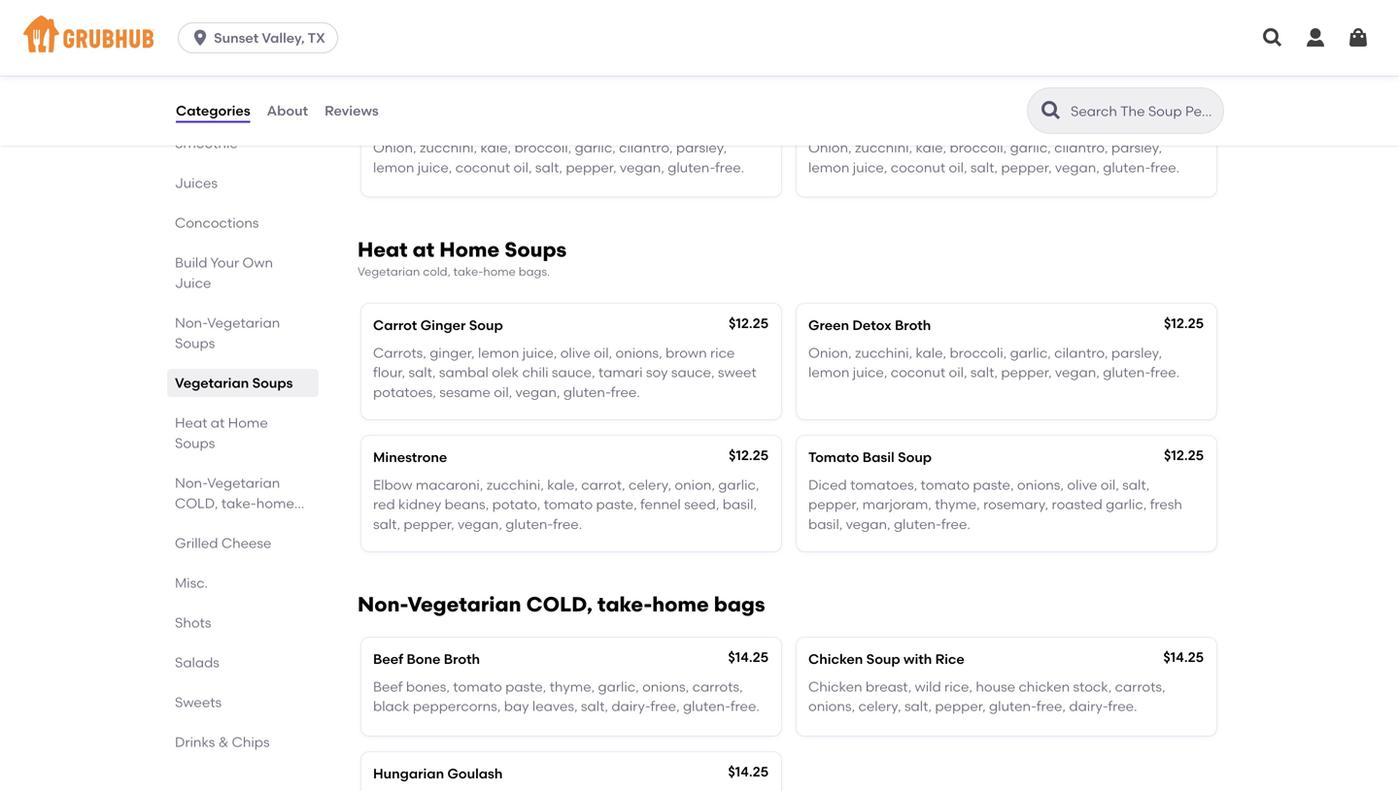 Task type: describe. For each thing, give the bounding box(es) containing it.
smoothie
[[175, 135, 238, 152]]

cold,
[[423, 265, 451, 279]]

bones,
[[406, 679, 450, 696]]

categories button
[[175, 76, 251, 146]]

non-vegetarian cold, take-home bags grilled cheese
[[175, 475, 294, 552]]

cheese
[[221, 535, 272, 552]]

home for non-vegetarian cold, take-home bags grilled cheese
[[256, 496, 294, 512]]

peppercorns,
[[413, 699, 501, 715]]

celery, inside elbow macaroni, zucchini, kale, carrot, celery, onion, garlic, red kidney beans, potato, tomato paste, fennel seed, basil, salt, pepper, vegan, gluten-free.
[[629, 477, 671, 493]]

carrot ginger soup
[[373, 317, 503, 334]]

build your own juice
[[175, 255, 273, 291]]

garlic, inside elbow macaroni, zucchini, kale, carrot, celery, onion, garlic, red kidney beans, potato, tomato paste, fennel seed, basil, salt, pepper, vegan, gluten-free.
[[718, 477, 759, 493]]

chicken breast, wild rice, house chicken stock, carrots, onions, celery, salt, pepper, gluten-free, dairy-free.
[[808, 679, 1166, 715]]

with
[[904, 652, 932, 668]]

chili
[[522, 364, 549, 381]]

vegan, inside elbow macaroni, zucchini, kale, carrot, celery, onion, garlic, red kidney beans, potato, tomato paste, fennel seed, basil, salt, pepper, vegan, gluten-free.
[[458, 516, 502, 533]]

kidney
[[398, 497, 441, 513]]

rice,
[[944, 679, 973, 696]]

hungarian goulash
[[373, 766, 503, 783]]

heat for heat at home soups vegetarian cold, take-home bags.
[[358, 238, 408, 262]]

seed,
[[684, 497, 719, 513]]

fresh
[[1150, 497, 1182, 513]]

+
[[1199, 110, 1207, 127]]

hungarian
[[373, 766, 444, 783]]

wild
[[915, 679, 941, 696]]

grilled
[[175, 535, 218, 552]]

own
[[242, 255, 273, 271]]

misc.
[[175, 575, 208, 592]]

stock,
[[1073, 679, 1112, 696]]

fennel
[[640, 497, 681, 513]]

vegan, inside the carrots, ginger, lemon juice, olive oil, onions, brown rice flour, salt, sambal olek chili sauce, tamari soy sauce, sweet potatoes, sesame oil, vegan, gluten-free.
[[515, 384, 560, 401]]

diced
[[808, 477, 847, 493]]

celery, inside chicken breast, wild rice, house chicken stock, carrots, onions, celery, salt, pepper, gluten-free, dairy-free.
[[858, 699, 901, 715]]

paste, for onions,
[[973, 477, 1014, 493]]

kale, inside elbow macaroni, zucchini, kale, carrot, celery, onion, garlic, red kidney beans, potato, tomato paste, fennel seed, basil, salt, pepper, vegan, gluten-free.
[[547, 477, 578, 493]]

goulash
[[447, 766, 503, 783]]

your for juice
[[210, 255, 239, 271]]

thyme, inside "beef bones, tomato paste, thyme, garlic, onions, carrots, black peppercorns, bay leaves, salt, dairy-free, gluten-free."
[[550, 679, 595, 696]]

0 horizontal spatial green detox broth
[[373, 112, 496, 128]]

build your own smoothie
[[175, 115, 270, 152]]

bags for non-vegetarian cold, take-home bags grilled cheese
[[175, 516, 208, 532]]

carrots, for gluten-
[[692, 679, 743, 696]]

potato,
[[492, 497, 541, 513]]

drinks & chips
[[175, 735, 270, 751]]

0 vertical spatial broth
[[460, 112, 496, 128]]

paste, inside elbow macaroni, zucchini, kale, carrot, celery, onion, garlic, red kidney beans, potato, tomato paste, fennel seed, basil, salt, pepper, vegan, gluten-free.
[[596, 497, 637, 513]]

home for non-vegetarian cold, take-home bags
[[652, 593, 709, 618]]

gluten- inside the carrots, ginger, lemon juice, olive oil, onions, brown rice flour, salt, sambal olek chili sauce, tamari soy sauce, sweet potatoes, sesame oil, vegan, gluten-free.
[[563, 384, 611, 401]]

concoctions
[[175, 215, 259, 231]]

salt, inside elbow macaroni, zucchini, kale, carrot, celery, onion, garlic, red kidney beans, potato, tomato paste, fennel seed, basil, salt, pepper, vegan, gluten-free.
[[373, 516, 400, 533]]

pepper, inside elbow macaroni, zucchini, kale, carrot, celery, onion, garlic, red kidney beans, potato, tomato paste, fennel seed, basil, salt, pepper, vegan, gluten-free.
[[404, 516, 454, 533]]

broth for $12.25
[[895, 317, 931, 334]]

non-vegetarian soups
[[175, 315, 280, 352]]

free. inside the carrots, ginger, lemon juice, olive oil, onions, brown rice flour, salt, sambal olek chili sauce, tamari soy sauce, sweet potatoes, sesame oil, vegan, gluten-free.
[[611, 384, 640, 401]]

macaroni,
[[416, 477, 483, 493]]

1 horizontal spatial svg image
[[1304, 26, 1327, 50]]

garlic, inside diced tomatoes, tomato paste, onions, olive oil, salt, pepper, marjoram, thyme, rosemary, roasted garlic, fresh basil, vegan, gluten-free.
[[1106, 497, 1147, 513]]

vegetarian up heat at home soups
[[175, 375, 249, 392]]

chicken soup with rice
[[808, 652, 965, 668]]

free. inside "beef bones, tomato paste, thyme, garlic, onions, carrots, black peppercorns, bay leaves, salt, dairy-free, gluten-free."
[[731, 699, 760, 715]]

valley,
[[262, 30, 305, 46]]

carrot
[[373, 317, 417, 334]]

build for build your own juice
[[175, 255, 207, 271]]

salt, inside chicken breast, wild rice, house chicken stock, carrots, onions, celery, salt, pepper, gluten-free, dairy-free.
[[905, 699, 932, 715]]

tomato for beef bone broth
[[453, 679, 502, 696]]

potatoes,
[[373, 384, 436, 401]]

sunset
[[214, 30, 259, 46]]

lemon inside the carrots, ginger, lemon juice, olive oil, onions, brown rice flour, salt, sambal olek chili sauce, tamari soy sauce, sweet potatoes, sesame oil, vegan, gluten-free.
[[478, 345, 519, 361]]

pepper, inside chicken breast, wild rice, house chicken stock, carrots, onions, celery, salt, pepper, gluten-free, dairy-free.
[[935, 699, 986, 715]]

elbow
[[373, 477, 412, 493]]

1 svg image from the left
[[1261, 26, 1285, 50]]

take- inside heat at home soups vegetarian cold, take-home bags.
[[453, 265, 483, 279]]

vegetarian for non-vegetarian cold, take-home bags
[[408, 593, 521, 618]]

diced tomatoes, tomato paste, onions, olive oil, salt, pepper, marjoram, thyme, rosemary, roasted garlic, fresh basil, vegan, gluten-free.
[[808, 477, 1182, 533]]

black
[[373, 699, 410, 715]]

free, inside chicken breast, wild rice, house chicken stock, carrots, onions, celery, salt, pepper, gluten-free, dairy-free.
[[1037, 699, 1066, 715]]

beans,
[[445, 497, 489, 513]]

sunset valley, tx button
[[178, 22, 346, 53]]

build for build your own smoothie
[[175, 115, 207, 131]]

home for heat at home soups
[[228, 415, 268, 431]]

drinks
[[175, 735, 215, 751]]

about button
[[266, 76, 309, 146]]

onions, inside chicken breast, wild rice, house chicken stock, carrots, onions, celery, salt, pepper, gluten-free, dairy-free.
[[808, 699, 855, 715]]

juice
[[175, 275, 211, 291]]

dairy- inside "beef bones, tomato paste, thyme, garlic, onions, carrots, black peppercorns, bay leaves, salt, dairy-free, gluten-free."
[[611, 699, 651, 715]]

$4.50 +
[[1163, 110, 1207, 127]]

vegetarian for non-vegetarian soups
[[207, 315, 280, 331]]

1 horizontal spatial green
[[808, 317, 849, 334]]

2 sauce, from the left
[[671, 364, 715, 381]]

tomato inside elbow macaroni, zucchini, kale, carrot, celery, onion, garlic, red kidney beans, potato, tomato paste, fennel seed, basil, salt, pepper, vegan, gluten-free.
[[544, 497, 593, 513]]

broccoli, for $12.25
[[950, 345, 1007, 361]]

1 sauce, from the left
[[552, 364, 595, 381]]

heat at home soups
[[175, 415, 268, 452]]

olive inside the carrots, ginger, lemon juice, olive oil, onions, brown rice flour, salt, sambal olek chili sauce, tamari soy sauce, sweet potatoes, sesame oil, vegan, gluten-free.
[[560, 345, 590, 361]]

soups down non-vegetarian soups
[[252, 375, 293, 392]]

free, inside "beef bones, tomato paste, thyme, garlic, onions, carrots, black peppercorns, bay leaves, salt, dairy-free, gluten-free."
[[651, 699, 680, 715]]

sesame
[[439, 384, 491, 401]]

marjoram,
[[862, 497, 932, 513]]

non- for non-vegetarian soups
[[175, 315, 207, 331]]

at for heat at home soups vegetarian cold, take-home bags.
[[413, 238, 435, 262]]

2 vertical spatial soup
[[866, 652, 900, 668]]

salt, inside the carrots, ginger, lemon juice, olive oil, onions, brown rice flour, salt, sambal olek chili sauce, tamari soy sauce, sweet potatoes, sesame oil, vegan, gluten-free.
[[409, 364, 436, 381]]

soups inside heat at home soups vegetarian cold, take-home bags.
[[505, 238, 567, 262]]

ginger,
[[430, 345, 475, 361]]

bay
[[504, 699, 529, 715]]

&
[[218, 735, 229, 751]]

chicken
[[1019, 679, 1070, 696]]

rice
[[710, 345, 735, 361]]

carrot,
[[581, 477, 625, 493]]

coconut for onion, zucchini, kale, broccoli, garlic, cilantro, parsley, lemon juice, coconut oil, salt, pepper, vegan, gluten-free.
[[891, 159, 946, 176]]

tomato for tomato basil soup
[[921, 477, 970, 493]]

soup for carrot ginger soup
[[469, 317, 503, 334]]

onion, zucchini, kale, broccoli, garlic, cilantro, parsley, lemon juice, coconut oil, salt, pepper, vegan, gluten-free. for $12.25
[[808, 345, 1180, 381]]

1 horizontal spatial detox
[[852, 317, 892, 334]]

gluten- inside chicken breast, wild rice, house chicken stock, carrots, onions, celery, salt, pepper, gluten-free, dairy-free.
[[989, 699, 1037, 715]]

rice
[[935, 652, 965, 668]]

bone
[[407, 652, 441, 668]]

vegetarian soups
[[175, 375, 293, 392]]

broccoli, for onion, zucchini, kale, broccoli, garlic, cilantro, parsley, lemon juice, coconut oil, salt, pepper, vegan, gluten-free.
[[950, 139, 1007, 156]]

breast,
[[866, 679, 912, 696]]

zucchini, inside elbow macaroni, zucchini, kale, carrot, celery, onion, garlic, red kidney beans, potato, tomato paste, fennel seed, basil, salt, pepper, vegan, gluten-free.
[[487, 477, 544, 493]]

non-vegetarian cold, take-home bags
[[358, 593, 765, 618]]

carrots, ginger, lemon juice, olive oil, onions, brown rice flour, salt, sambal olek chili sauce, tamari soy sauce, sweet potatoes, sesame oil, vegan, gluten-free.
[[373, 345, 757, 401]]

tomatoes,
[[850, 477, 917, 493]]

vegetarian inside heat at home soups vegetarian cold, take-home bags.
[[358, 265, 420, 279]]

tamari
[[598, 364, 643, 381]]

red
[[373, 497, 395, 513]]

sambal
[[439, 364, 489, 381]]

basil
[[863, 449, 895, 466]]

$14.25 for chicken breast, wild rice, house chicken stock, carrots, onions, celery, salt, pepper, gluten-free, dairy-free.
[[1163, 650, 1204, 666]]

brown
[[666, 345, 707, 361]]



Task type: vqa. For each thing, say whether or not it's contained in the screenshot.
the at for Heat at Home Soups Vegetarian cold, take-home bags.
yes



Task type: locate. For each thing, give the bounding box(es) containing it.
chicken left with
[[808, 652, 863, 668]]

broccoli,
[[514, 139, 572, 156], [950, 139, 1007, 156], [950, 345, 1007, 361]]

tx
[[308, 30, 325, 46]]

reviews
[[325, 102, 379, 119]]

0 vertical spatial soup
[[469, 317, 503, 334]]

soups inside heat at home soups
[[175, 435, 215, 452]]

soup right ginger on the left
[[469, 317, 503, 334]]

chicken
[[808, 652, 863, 668], [808, 679, 862, 696]]

tomato inside diced tomatoes, tomato paste, onions, olive oil, salt, pepper, marjoram, thyme, rosemary, roasted garlic, fresh basil, vegan, gluten-free.
[[921, 477, 970, 493]]

non- inside non-vegetarian cold, take-home bags grilled cheese
[[175, 475, 207, 492]]

home inside heat at home soups vegetarian cold, take-home bags.
[[483, 265, 516, 279]]

roasted
[[1052, 497, 1103, 513]]

gluten- inside diced tomatoes, tomato paste, onions, olive oil, salt, pepper, marjoram, thyme, rosemary, roasted garlic, fresh basil, vegan, gluten-free.
[[894, 516, 941, 533]]

vegetarian inside non-vegetarian soups
[[207, 315, 280, 331]]

build inside build your own juice
[[175, 255, 207, 271]]

broth
[[460, 112, 496, 128], [895, 317, 931, 334], [444, 652, 480, 668]]

1 vertical spatial soup
[[898, 449, 932, 466]]

2 vertical spatial non-
[[358, 593, 408, 618]]

0 horizontal spatial svg image
[[191, 28, 210, 48]]

1 horizontal spatial tomato
[[544, 497, 593, 513]]

1 vertical spatial home
[[228, 415, 268, 431]]

dairy- right leaves, at the left bottom of the page
[[611, 699, 651, 715]]

tomato basil soup
[[808, 449, 932, 466]]

dairy- inside chicken breast, wild rice, house chicken stock, carrots, onions, celery, salt, pepper, gluten-free, dairy-free.
[[1069, 699, 1108, 715]]

parsley,
[[676, 139, 727, 156], [1111, 139, 1162, 156], [1111, 345, 1162, 361]]

1 horizontal spatial heat
[[358, 238, 408, 262]]

sweet
[[718, 364, 757, 381]]

1 vertical spatial bags
[[714, 593, 765, 618]]

basil, right seed,
[[723, 497, 757, 513]]

about
[[267, 102, 308, 119]]

$14.25
[[728, 650, 769, 666], [1163, 650, 1204, 666], [728, 764, 769, 781]]

2 horizontal spatial paste,
[[973, 477, 1014, 493]]

beef for beef bones, tomato paste, thyme, garlic, onions, carrots, black peppercorns, bay leaves, salt, dairy-free, gluten-free.
[[373, 679, 403, 696]]

1 horizontal spatial basil,
[[808, 516, 843, 533]]

2 chicken from the top
[[808, 679, 862, 696]]

1 horizontal spatial bags
[[714, 593, 765, 618]]

2 vertical spatial broth
[[444, 652, 480, 668]]

1 vertical spatial green detox broth
[[808, 317, 931, 334]]

minestrone
[[373, 449, 447, 466]]

vegan, inside diced tomatoes, tomato paste, onions, olive oil, salt, pepper, marjoram, thyme, rosemary, roasted garlic, fresh basil, vegan, gluten-free.
[[846, 516, 891, 533]]

home down vegetarian soups
[[228, 415, 268, 431]]

garlic, inside "beef bones, tomato paste, thyme, garlic, onions, carrots, black peppercorns, bay leaves, salt, dairy-free, gluten-free."
[[598, 679, 639, 696]]

salt,
[[535, 159, 563, 176], [971, 159, 998, 176], [409, 364, 436, 381], [971, 364, 998, 381], [1122, 477, 1150, 493], [373, 516, 400, 533], [581, 699, 608, 715], [905, 699, 932, 715]]

paste, inside diced tomatoes, tomato paste, onions, olive oil, salt, pepper, marjoram, thyme, rosemary, roasted garlic, fresh basil, vegan, gluten-free.
[[973, 477, 1014, 493]]

free. inside chicken breast, wild rice, house chicken stock, carrots, onions, celery, salt, pepper, gluten-free, dairy-free.
[[1108, 699, 1137, 715]]

2 vertical spatial tomato
[[453, 679, 502, 696]]

1 horizontal spatial olive
[[1067, 477, 1097, 493]]

bags inside non-vegetarian cold, take-home bags grilled cheese
[[175, 516, 208, 532]]

oil, inside diced tomatoes, tomato paste, onions, olive oil, salt, pepper, marjoram, thyme, rosemary, roasted garlic, fresh basil, vegan, gluten-free.
[[1101, 477, 1119, 493]]

0 horizontal spatial sauce,
[[552, 364, 595, 381]]

1 horizontal spatial carrots,
[[1115, 679, 1166, 696]]

leaves,
[[532, 699, 578, 715]]

soup up breast,
[[866, 652, 900, 668]]

0 horizontal spatial tomato
[[453, 679, 502, 696]]

own
[[242, 115, 270, 131]]

0 horizontal spatial take-
[[221, 496, 256, 512]]

basil, down "diced"
[[808, 516, 843, 533]]

0 vertical spatial celery,
[[629, 477, 671, 493]]

0 vertical spatial thyme,
[[935, 497, 980, 513]]

1 vertical spatial home
[[256, 496, 294, 512]]

soup for tomato basil soup
[[898, 449, 932, 466]]

1 horizontal spatial svg image
[[1347, 26, 1370, 50]]

1 dairy- from the left
[[611, 699, 651, 715]]

onions, inside the carrots, ginger, lemon juice, olive oil, onions, brown rice flour, salt, sambal olek chili sauce, tamari soy sauce, sweet potatoes, sesame oil, vegan, gluten-free.
[[616, 345, 662, 361]]

heat
[[358, 238, 408, 262], [175, 415, 207, 431]]

0 vertical spatial cold,
[[175, 496, 218, 512]]

svg image inside sunset valley, tx button
[[191, 28, 210, 48]]

cold, up "beef bones, tomato paste, thyme, garlic, onions, carrots, black peppercorns, bay leaves, salt, dairy-free, gluten-free."
[[526, 593, 593, 618]]

non- down heat at home soups
[[175, 475, 207, 492]]

home
[[483, 265, 516, 279], [256, 496, 294, 512], [652, 593, 709, 618]]

soy
[[646, 364, 668, 381]]

beef inside "beef bones, tomato paste, thyme, garlic, onions, carrots, black peppercorns, bay leaves, salt, dairy-free, gluten-free."
[[373, 679, 403, 696]]

0 horizontal spatial at
[[211, 415, 225, 431]]

1 vertical spatial cold,
[[526, 593, 593, 618]]

1 vertical spatial broth
[[895, 317, 931, 334]]

$14.25 for beef bones, tomato paste, thyme, garlic, onions, carrots, black peppercorns, bay leaves, salt, dairy-free, gluten-free.
[[728, 650, 769, 666]]

reviews button
[[324, 76, 380, 146]]

vegetarian down heat at home soups
[[207, 475, 280, 492]]

1 horizontal spatial home
[[439, 238, 500, 262]]

olek
[[492, 364, 519, 381]]

carrots, inside chicken breast, wild rice, house chicken stock, carrots, onions, celery, salt, pepper, gluten-free, dairy-free.
[[1115, 679, 1166, 696]]

home inside heat at home soups
[[228, 415, 268, 431]]

coconut for $12.25
[[891, 364, 946, 381]]

take- for non-vegetarian cold, take-home bags grilled cheese
[[221, 496, 256, 512]]

1 vertical spatial basil,
[[808, 516, 843, 533]]

free. inside diced tomatoes, tomato paste, onions, olive oil, salt, pepper, marjoram, thyme, rosemary, roasted garlic, fresh basil, vegan, gluten-free.
[[941, 516, 971, 533]]

beef bones, tomato paste, thyme, garlic, onions, carrots, black peppercorns, bay leaves, salt, dairy-free, gluten-free.
[[373, 679, 760, 715]]

0 vertical spatial your
[[210, 115, 239, 131]]

cilantro, for $12.25
[[1054, 345, 1108, 361]]

broth for $14.25
[[444, 652, 480, 668]]

your for smoothie
[[210, 115, 239, 131]]

$12.25 for elbow macaroni, zucchini, kale, carrot, celery, onion, garlic, red kidney beans, potato, tomato paste, fennel seed, basil, salt, pepper, vegan, gluten-free.
[[729, 448, 769, 464]]

Search The Soup Peddler search field
[[1069, 102, 1217, 120]]

home up cold,
[[439, 238, 500, 262]]

2 dairy- from the left
[[1069, 699, 1108, 715]]

non- for non-vegetarian cold, take-home bags grilled cheese
[[175, 475, 207, 492]]

at
[[413, 238, 435, 262], [211, 415, 225, 431]]

free,
[[651, 699, 680, 715], [1037, 699, 1066, 715]]

non- for non-vegetarian cold, take-home bags
[[358, 593, 408, 618]]

beef left bone
[[373, 652, 403, 668]]

1 vertical spatial tomato
[[544, 497, 593, 513]]

0 vertical spatial green
[[373, 112, 414, 128]]

home inside heat at home soups vegetarian cold, take-home bags.
[[439, 238, 500, 262]]

0 horizontal spatial heat
[[175, 415, 207, 431]]

beef bone broth
[[373, 652, 480, 668]]

0 horizontal spatial thyme,
[[550, 679, 595, 696]]

coconut
[[455, 159, 510, 176], [891, 159, 946, 176], [891, 364, 946, 381]]

onion, zucchini, kale, broccoli, garlic, cilantro, parsley, lemon juice, coconut oil, salt, pepper, vegan, gluten-free. for onion, zucchini, kale, broccoli, garlic, cilantro, parsley, lemon juice, coconut oil, salt, pepper, vegan, gluten-free.
[[808, 139, 1180, 176]]

0 horizontal spatial cold,
[[175, 496, 218, 512]]

vegetarian down build your own juice
[[207, 315, 280, 331]]

heat for heat at home soups
[[175, 415, 207, 431]]

at for heat at home soups
[[211, 415, 225, 431]]

1 free, from the left
[[651, 699, 680, 715]]

basil, inside elbow macaroni, zucchini, kale, carrot, celery, onion, garlic, red kidney beans, potato, tomato paste, fennel seed, basil, salt, pepper, vegan, gluten-free.
[[723, 497, 757, 513]]

heat up carrot
[[358, 238, 408, 262]]

svg image
[[1304, 26, 1327, 50], [191, 28, 210, 48]]

0 vertical spatial detox
[[417, 112, 456, 128]]

1 carrots, from the left
[[692, 679, 743, 696]]

0 vertical spatial chicken
[[808, 652, 863, 668]]

0 horizontal spatial free,
[[651, 699, 680, 715]]

1 horizontal spatial paste,
[[596, 497, 637, 513]]

gluten- inside elbow macaroni, zucchini, kale, carrot, celery, onion, garlic, red kidney beans, potato, tomato paste, fennel seed, basil, salt, pepper, vegan, gluten-free.
[[506, 516, 553, 533]]

sauce, down brown
[[671, 364, 715, 381]]

onions,
[[616, 345, 662, 361], [1017, 477, 1064, 493], [642, 679, 689, 696], [808, 699, 855, 715]]

1 vertical spatial build
[[175, 255, 207, 271]]

onions, inside "beef bones, tomato paste, thyme, garlic, onions, carrots, black peppercorns, bay leaves, salt, dairy-free, gluten-free."
[[642, 679, 689, 696]]

parsley, for onion, zucchini, kale, broccoli, garlic, cilantro, parsley, lemon juice, coconut oil, salt, pepper, vegan, gluten-free.
[[1111, 139, 1162, 156]]

0 horizontal spatial dairy-
[[611, 699, 651, 715]]

1 vertical spatial chicken
[[808, 679, 862, 696]]

pepper, inside diced tomatoes, tomato paste, onions, olive oil, salt, pepper, marjoram, thyme, rosemary, roasted garlic, fresh basil, vegan, gluten-free.
[[808, 497, 859, 513]]

0 vertical spatial green detox broth
[[373, 112, 496, 128]]

categories
[[176, 102, 250, 119]]

soup
[[469, 317, 503, 334], [898, 449, 932, 466], [866, 652, 900, 668]]

1 vertical spatial at
[[211, 415, 225, 431]]

1 horizontal spatial free,
[[1037, 699, 1066, 715]]

gluten- inside "beef bones, tomato paste, thyme, garlic, onions, carrots, black peppercorns, bay leaves, salt, dairy-free, gluten-free."
[[683, 699, 731, 715]]

home inside non-vegetarian cold, take-home bags grilled cheese
[[256, 496, 294, 512]]

take- inside non-vegetarian cold, take-home bags grilled cheese
[[221, 496, 256, 512]]

2 carrots, from the left
[[1115, 679, 1166, 696]]

0 vertical spatial heat
[[358, 238, 408, 262]]

non- inside non-vegetarian soups
[[175, 315, 207, 331]]

1 vertical spatial detox
[[852, 317, 892, 334]]

rosemary,
[[983, 497, 1049, 513]]

chips
[[232, 735, 270, 751]]

0 horizontal spatial olive
[[560, 345, 590, 361]]

celery,
[[629, 477, 671, 493], [858, 699, 901, 715]]

onion, for onion, zucchini, kale, broccoli, garlic, cilantro, parsley, lemon juice, coconut oil, salt, pepper, vegan, gluten-free.
[[808, 139, 852, 156]]

heat down vegetarian soups
[[175, 415, 207, 431]]

onions, inside diced tomatoes, tomato paste, onions, olive oil, salt, pepper, marjoram, thyme, rosemary, roasted garlic, fresh basil, vegan, gluten-free.
[[1017, 477, 1064, 493]]

0 vertical spatial build
[[175, 115, 207, 131]]

1 vertical spatial take-
[[221, 496, 256, 512]]

non- up bone
[[358, 593, 408, 618]]

0 horizontal spatial green
[[373, 112, 414, 128]]

2 vertical spatial home
[[652, 593, 709, 618]]

1 beef from the top
[[373, 652, 403, 668]]

1 vertical spatial non-
[[175, 475, 207, 492]]

thyme,
[[935, 497, 980, 513], [550, 679, 595, 696]]

elbow macaroni, zucchini, kale, carrot, celery, onion, garlic, red kidney beans, potato, tomato paste, fennel seed, basil, salt, pepper, vegan, gluten-free.
[[373, 477, 759, 533]]

salt, inside diced tomatoes, tomato paste, onions, olive oil, salt, pepper, marjoram, thyme, rosemary, roasted garlic, fresh basil, vegan, gluten-free.
[[1122, 477, 1150, 493]]

chicken inside chicken breast, wild rice, house chicken stock, carrots, onions, celery, salt, pepper, gluten-free, dairy-free.
[[808, 679, 862, 696]]

0 horizontal spatial bags
[[175, 516, 208, 532]]

0 vertical spatial at
[[413, 238, 435, 262]]

sweets
[[175, 695, 222, 711]]

1 vertical spatial beef
[[373, 679, 403, 696]]

2 horizontal spatial home
[[652, 593, 709, 618]]

soups up vegetarian soups
[[175, 335, 215, 352]]

1 horizontal spatial dairy-
[[1069, 699, 1108, 715]]

beef up black
[[373, 679, 403, 696]]

main navigation navigation
[[0, 0, 1399, 76]]

2 free, from the left
[[1037, 699, 1066, 715]]

home for heat at home soups vegetarian cold, take-home bags.
[[439, 238, 500, 262]]

your inside build your own juice
[[210, 255, 239, 271]]

tomato down carrot,
[[544, 497, 593, 513]]

free. inside elbow macaroni, zucchini, kale, carrot, celery, onion, garlic, red kidney beans, potato, tomato paste, fennel seed, basil, salt, pepper, vegan, gluten-free.
[[553, 516, 582, 533]]

cold, for non-vegetarian cold, take-home bags
[[526, 593, 593, 618]]

1 vertical spatial your
[[210, 255, 239, 271]]

0 vertical spatial beef
[[373, 652, 403, 668]]

beef for beef bone broth
[[373, 652, 403, 668]]

carrots,
[[373, 345, 426, 361]]

thyme, left 'rosemary,'
[[935, 497, 980, 513]]

1 vertical spatial green
[[808, 317, 849, 334]]

bags for non-vegetarian cold, take-home bags
[[714, 593, 765, 618]]

0 vertical spatial non-
[[175, 315, 207, 331]]

thyme, inside diced tomatoes, tomato paste, onions, olive oil, salt, pepper, marjoram, thyme, rosemary, roasted garlic, fresh basil, vegan, gluten-free.
[[935, 497, 980, 513]]

1 vertical spatial celery,
[[858, 699, 901, 715]]

zucchini,
[[420, 139, 477, 156], [855, 139, 912, 156], [855, 345, 912, 361], [487, 477, 544, 493]]

cold, for non-vegetarian cold, take-home bags grilled cheese
[[175, 496, 218, 512]]

heat at home soups vegetarian cold, take-home bags.
[[358, 238, 567, 279]]

at inside heat at home soups vegetarian cold, take-home bags.
[[413, 238, 435, 262]]

0 vertical spatial home
[[439, 238, 500, 262]]

0 horizontal spatial carrots,
[[692, 679, 743, 696]]

cold,
[[175, 496, 218, 512], [526, 593, 593, 618]]

your inside build your own smoothie
[[210, 115, 239, 131]]

svg image
[[1261, 26, 1285, 50], [1347, 26, 1370, 50]]

1 chicken from the top
[[808, 652, 863, 668]]

1 vertical spatial heat
[[175, 415, 207, 431]]

oil,
[[514, 159, 532, 176], [949, 159, 967, 176], [594, 345, 612, 361], [949, 364, 967, 381], [494, 384, 512, 401], [1101, 477, 1119, 493]]

flour,
[[373, 364, 405, 381]]

juice, inside the carrots, ginger, lemon juice, olive oil, onions, brown rice flour, salt, sambal olek chili sauce, tamari soy sauce, sweet potatoes, sesame oil, vegan, gluten-free.
[[523, 345, 557, 361]]

$4.50
[[1163, 110, 1199, 127]]

carrots,
[[692, 679, 743, 696], [1115, 679, 1166, 696]]

salads
[[175, 655, 219, 671]]

sauce, right chili
[[552, 364, 595, 381]]

paste, up bay
[[505, 679, 546, 696]]

take- for non-vegetarian cold, take-home bags
[[598, 593, 652, 618]]

0 horizontal spatial home
[[228, 415, 268, 431]]

1 horizontal spatial cold,
[[526, 593, 593, 618]]

0 horizontal spatial basil,
[[723, 497, 757, 513]]

1 build from the top
[[175, 115, 207, 131]]

vegetarian for non-vegetarian cold, take-home bags grilled cheese
[[207, 475, 280, 492]]

at inside heat at home soups
[[211, 415, 225, 431]]

celery, up fennel
[[629, 477, 671, 493]]

your up smoothie
[[210, 115, 239, 131]]

soup right basil
[[898, 449, 932, 466]]

1 your from the top
[[210, 115, 239, 131]]

vegetarian left cold,
[[358, 265, 420, 279]]

2 beef from the top
[[373, 679, 403, 696]]

2 build from the top
[[175, 255, 207, 271]]

carrots, inside "beef bones, tomato paste, thyme, garlic, onions, carrots, black peppercorns, bay leaves, salt, dairy-free, gluten-free."
[[692, 679, 743, 696]]

1 horizontal spatial home
[[483, 265, 516, 279]]

2 svg image from the left
[[1347, 26, 1370, 50]]

0 horizontal spatial svg image
[[1261, 26, 1285, 50]]

vegetarian up beef bone broth
[[408, 593, 521, 618]]

0 vertical spatial paste,
[[973, 477, 1014, 493]]

celery, down breast,
[[858, 699, 901, 715]]

build
[[175, 115, 207, 131], [175, 255, 207, 271]]

parsley, for $12.25
[[1111, 345, 1162, 361]]

paste, for thyme,
[[505, 679, 546, 696]]

paste, inside "beef bones, tomato paste, thyme, garlic, onions, carrots, black peppercorns, bay leaves, salt, dairy-free, gluten-free."
[[505, 679, 546, 696]]

heat inside heat at home soups
[[175, 415, 207, 431]]

house
[[976, 679, 1015, 696]]

salt, inside "beef bones, tomato paste, thyme, garlic, onions, carrots, black peppercorns, bay leaves, salt, dairy-free, gluten-free."
[[581, 699, 608, 715]]

dairy- down stock,
[[1069, 699, 1108, 715]]

1 horizontal spatial at
[[413, 238, 435, 262]]

2 vertical spatial take-
[[598, 593, 652, 618]]

$12.25 for carrots, ginger, lemon juice, olive oil, onions, brown rice flour, salt, sambal olek chili sauce, tamari soy sauce, sweet potatoes, sesame oil, vegan, gluten-free.
[[729, 315, 769, 332]]

thyme, up leaves, at the left bottom of the page
[[550, 679, 595, 696]]

paste,
[[973, 477, 1014, 493], [596, 497, 637, 513], [505, 679, 546, 696]]

1 horizontal spatial thyme,
[[935, 497, 980, 513]]

$12.25 for onion, zucchini, kale, broccoli, garlic, cilantro, parsley, lemon juice, coconut oil, salt, pepper, vegan, gluten-free.
[[1164, 315, 1204, 332]]

chicken for chicken breast, wild rice, house chicken stock, carrots, onions, celery, salt, pepper, gluten-free, dairy-free.
[[808, 679, 862, 696]]

free.
[[715, 159, 744, 176], [1151, 159, 1180, 176], [1151, 364, 1180, 381], [611, 384, 640, 401], [553, 516, 582, 533], [941, 516, 971, 533], [731, 699, 760, 715], [1108, 699, 1137, 715]]

onion,
[[373, 139, 416, 156], [808, 139, 852, 156], [808, 345, 852, 361]]

build up juice
[[175, 255, 207, 271]]

0 vertical spatial basil,
[[723, 497, 757, 513]]

tomato up peppercorns,
[[453, 679, 502, 696]]

$12.25 for diced tomatoes, tomato paste, onions, olive oil, salt, pepper, marjoram, thyme, rosemary, roasted garlic, fresh basil, vegan, gluten-free.
[[1164, 448, 1204, 464]]

take-
[[453, 265, 483, 279], [221, 496, 256, 512], [598, 593, 652, 618]]

kale,
[[480, 139, 511, 156], [916, 139, 946, 156], [916, 345, 946, 361], [547, 477, 578, 493]]

1 vertical spatial thyme,
[[550, 679, 595, 696]]

green detox broth
[[373, 112, 496, 128], [808, 317, 931, 334]]

chicken left breast,
[[808, 679, 862, 696]]

2 horizontal spatial tomato
[[921, 477, 970, 493]]

build up smoothie
[[175, 115, 207, 131]]

bags.
[[519, 265, 550, 279]]

olive
[[560, 345, 590, 361], [1067, 477, 1097, 493]]

0 vertical spatial home
[[483, 265, 516, 279]]

heat inside heat at home soups vegetarian cold, take-home bags.
[[358, 238, 408, 262]]

sunset valley, tx
[[214, 30, 325, 46]]

1 horizontal spatial green detox broth
[[808, 317, 931, 334]]

2 horizontal spatial take-
[[598, 593, 652, 618]]

paste, up 'rosemary,'
[[973, 477, 1014, 493]]

vegetarian inside non-vegetarian cold, take-home bags grilled cheese
[[207, 475, 280, 492]]

1 vertical spatial olive
[[1067, 477, 1097, 493]]

lemon
[[373, 159, 414, 176], [808, 159, 850, 176], [478, 345, 519, 361], [808, 364, 850, 381]]

soups inside non-vegetarian soups
[[175, 335, 215, 352]]

onion, zucchini, kale, broccoli, garlic, cilantro, parsley, lemon juice, coconut oil, salt, pepper, vegan, gluten-free.
[[373, 139, 744, 176], [808, 139, 1180, 176], [808, 345, 1180, 381]]

2 your from the top
[[210, 255, 239, 271]]

shots
[[175, 615, 211, 632]]

carrots, for free.
[[1115, 679, 1166, 696]]

tomato inside "beef bones, tomato paste, thyme, garlic, onions, carrots, black peppercorns, bay leaves, salt, dairy-free, gluten-free."
[[453, 679, 502, 696]]

soups up 'bags.'
[[505, 238, 567, 262]]

1 horizontal spatial take-
[[453, 265, 483, 279]]

beef
[[373, 652, 403, 668], [373, 679, 403, 696]]

sauce,
[[552, 364, 595, 381], [671, 364, 715, 381]]

paste, down carrot,
[[596, 497, 637, 513]]

non- down juice
[[175, 315, 207, 331]]

ginger
[[420, 317, 466, 334]]

cilantro, for onion, zucchini, kale, broccoli, garlic, cilantro, parsley, lemon juice, coconut oil, salt, pepper, vegan, gluten-free.
[[1054, 139, 1108, 156]]

0 vertical spatial olive
[[560, 345, 590, 361]]

1 horizontal spatial celery,
[[858, 699, 901, 715]]

search icon image
[[1040, 99, 1063, 122]]

olive inside diced tomatoes, tomato paste, onions, olive oil, salt, pepper, marjoram, thyme, rosemary, roasted garlic, fresh basil, vegan, gluten-free.
[[1067, 477, 1097, 493]]

onion,
[[675, 477, 715, 493]]

2 vertical spatial paste,
[[505, 679, 546, 696]]

1 horizontal spatial sauce,
[[671, 364, 715, 381]]

at up cold,
[[413, 238, 435, 262]]

0 horizontal spatial home
[[256, 496, 294, 512]]

onion, for $12.25
[[808, 345, 852, 361]]

0 horizontal spatial paste,
[[505, 679, 546, 696]]

at down vegetarian soups
[[211, 415, 225, 431]]

0 horizontal spatial celery,
[[629, 477, 671, 493]]

soups down vegetarian soups
[[175, 435, 215, 452]]

build inside build your own smoothie
[[175, 115, 207, 131]]

tomato up marjoram,
[[921, 477, 970, 493]]

0 vertical spatial bags
[[175, 516, 208, 532]]

1 vertical spatial paste,
[[596, 497, 637, 513]]

0 vertical spatial tomato
[[921, 477, 970, 493]]

cold, inside non-vegetarian cold, take-home bags grilled cheese
[[175, 496, 218, 512]]

tomato
[[808, 449, 859, 466]]

basil,
[[723, 497, 757, 513], [808, 516, 843, 533]]

basil, inside diced tomatoes, tomato paste, onions, olive oil, salt, pepper, marjoram, thyme, rosemary, roasted garlic, fresh basil, vegan, gluten-free.
[[808, 516, 843, 533]]

cold, up grilled
[[175, 496, 218, 512]]

juices
[[175, 175, 218, 191]]

pepper,
[[566, 159, 617, 176], [1001, 159, 1052, 176], [1001, 364, 1052, 381], [808, 497, 859, 513], [404, 516, 454, 533], [935, 699, 986, 715]]

your left own
[[210, 255, 239, 271]]

chicken for chicken soup with rice
[[808, 652, 863, 668]]

0 vertical spatial take-
[[453, 265, 483, 279]]

non-
[[175, 315, 207, 331], [175, 475, 207, 492], [358, 593, 408, 618]]

detox
[[417, 112, 456, 128], [852, 317, 892, 334]]



